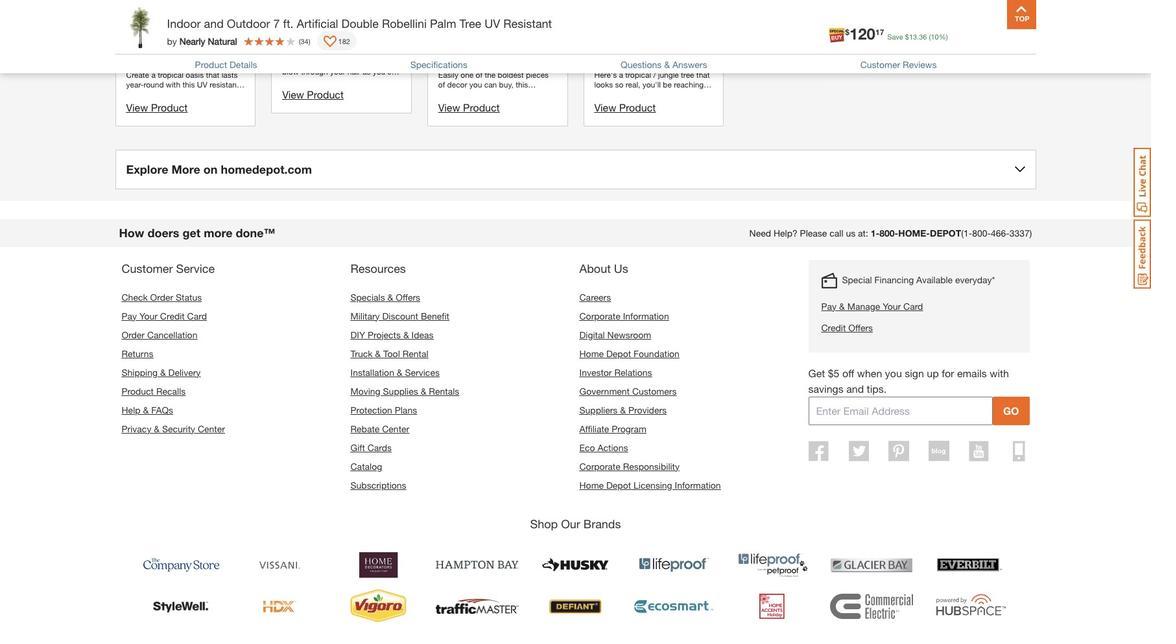Task type: describe. For each thing, give the bounding box(es) containing it.
investor
[[580, 367, 612, 378]]

artificial for tree
[[616, 20, 657, 33]]

view product for 5 ft. artificial paradise palm silk tree
[[282, 88, 344, 100]]

order cancellation link
[[122, 329, 198, 340]]

order cancellation
[[122, 329, 198, 340]]

home for home depot foundation
[[580, 348, 604, 359]]

%)
[[939, 32, 948, 41]]

2 800- from the left
[[973, 227, 991, 239]]

corporate responsibility
[[580, 461, 680, 472]]

home depot licensing information link
[[580, 480, 721, 491]]

5.5 ft. artificial double robellini palm tree uv resistant (indoor/outdoor) image
[[126, 0, 245, 20]]

lifeproof with petproof technology carpet image
[[732, 547, 815, 584]]

& for privacy & security center
[[154, 423, 160, 434]]

commercial electric image
[[830, 589, 913, 625]]

digital newsroom
[[580, 329, 652, 340]]

5 ft. artificial paradise palm silk tree image
[[282, 0, 401, 21]]

questions
[[621, 59, 662, 70]]

resistant up fan
[[504, 16, 552, 30]]

and inside get $5 off when you sign up for emails with savings and tips.
[[847, 383, 864, 395]]

.
[[918, 32, 920, 41]]

protection plans
[[351, 405, 417, 416]]

resistant inside 5 ft. artificial uv resistant indoor/outdoor cycas tree
[[595, 33, 641, 46]]

$ inside $ 120 17
[[846, 27, 850, 37]]

the company store image
[[140, 547, 223, 584]]

check order status
[[122, 292, 202, 303]]

view product for 5.5 ft. artificial double robellini palm tree uv resistant (indoor/outdoor)
[[126, 101, 188, 113]]

catalog link
[[351, 461, 382, 472]]

0 horizontal spatial and
[[204, 16, 224, 30]]

answers
[[673, 59, 708, 70]]

need
[[750, 227, 771, 239]]

paradise
[[348, 21, 391, 33]]

supplies
[[383, 386, 418, 397]]

moving supplies & rentals
[[351, 386, 460, 397]]

rental
[[403, 348, 429, 359]]

check order status link
[[122, 292, 202, 303]]

corporate responsibility link
[[580, 461, 680, 472]]

mira mesa 10pm
[[192, 25, 273, 37]]

diy button
[[881, 16, 923, 47]]

cycas
[[675, 46, 705, 59]]

newsroom
[[608, 329, 652, 340]]

ecosmart image
[[633, 589, 716, 625]]

subscriptions
[[351, 480, 407, 491]]

home for home depot licensing information
[[580, 480, 604, 491]]

corporate information link
[[580, 311, 669, 322]]

rentals
[[429, 386, 460, 397]]

artificial for uv
[[156, 20, 197, 33]]

depot for foundation
[[607, 348, 631, 359]]

save
[[888, 32, 904, 41]]

cancellation
[[147, 329, 198, 340]]

returns
[[122, 348, 153, 359]]

careers link
[[580, 292, 611, 303]]

& for pay & manage your card
[[840, 301, 845, 312]]

the home depot logo image
[[119, 10, 161, 52]]

hubspace smart home image
[[929, 589, 1012, 625]]

182 button
[[317, 31, 357, 51]]

services inside button
[[825, 34, 865, 46]]

92121 button
[[297, 25, 342, 38]]

trafficmaster image
[[436, 589, 519, 625]]

palm inside 5.5 ft. artificial double robellini palm tree uv resistant (indoor/outdoor)
[[172, 33, 197, 46]]

uv inside 5.5 ft. artificial double robellini palm tree uv resistant (indoor/outdoor)
[[224, 33, 238, 46]]

0 vertical spatial offers
[[396, 292, 421, 303]]

responsibility
[[623, 461, 680, 472]]

rebate center
[[351, 423, 410, 434]]

pay your credit card link
[[122, 311, 207, 322]]

glacier bay image
[[830, 547, 913, 584]]

1 horizontal spatial $
[[906, 32, 910, 41]]

product recalls
[[122, 386, 186, 397]]

special financing available everyday*
[[843, 274, 996, 285]]

robellini inside 5.5 ft. artificial double robellini palm tree uv resistant (indoor/outdoor)
[[126, 33, 169, 46]]

cards
[[368, 442, 392, 453]]

customer for customer service
[[122, 261, 173, 275]]

protection
[[351, 405, 392, 416]]

please
[[800, 227, 827, 239]]

privacy & security center link
[[122, 423, 225, 434]]

affiliate program
[[580, 423, 647, 434]]

view product down questions
[[595, 101, 656, 113]]

home depot on facebook image
[[809, 441, 829, 462]]

home decorators collection image
[[337, 547, 420, 584]]

17
[[876, 27, 885, 37]]

help & faqs
[[122, 405, 173, 416]]

everyday*
[[956, 274, 996, 285]]

5 ft. artificial uv resistant indoor/outdoor cycas tree
[[595, 20, 705, 72]]

everbilt image
[[929, 547, 1012, 584]]

about us
[[580, 261, 629, 275]]

pay for pay your credit card
[[122, 311, 137, 322]]

corporate information
[[580, 311, 669, 322]]

What can we help you find today? search field
[[366, 18, 722, 45]]

customers
[[633, 386, 677, 397]]

view for 5 ft. artificial paradise palm silk tree
[[282, 88, 304, 100]]

tips.
[[867, 383, 887, 395]]

tree inside 5 ft. artificial uv resistant indoor/outdoor cycas tree
[[595, 59, 616, 72]]

questions & answers
[[621, 59, 708, 70]]

eco
[[580, 442, 595, 453]]

0 horizontal spatial (
[[299, 37, 301, 45]]

uv inside 7 ft. artificial uv resistant indoor/outdoor fan palm tree
[[504, 21, 518, 33]]

available
[[917, 274, 953, 285]]

ft. inside 5 ft. artificial paradise palm silk tree
[[291, 21, 301, 33]]

34
[[301, 37, 309, 45]]

view product link for 5.5 ft. artificial double robellini palm tree uv resistant (indoor/outdoor)
[[126, 101, 188, 113]]

how
[[119, 226, 144, 240]]

7 inside 7 ft. artificial uv resistant indoor/outdoor fan palm tree
[[438, 21, 444, 33]]

0 horizontal spatial card
[[187, 311, 207, 322]]

& for questions & answers
[[665, 59, 670, 70]]

careers
[[580, 292, 611, 303]]

service
[[176, 261, 215, 275]]

discount
[[382, 311, 418, 322]]

92121
[[313, 25, 342, 37]]

hdx image
[[238, 589, 321, 625]]

5 ft. artificial uv resistant indoor/outdoor cycas tree link
[[595, 0, 713, 72]]

tool
[[384, 348, 400, 359]]

product down by nearly natural
[[195, 59, 227, 70]]

0 horizontal spatial order
[[122, 329, 145, 340]]

resistant inside 5.5 ft. artificial double robellini palm tree uv resistant (indoor/outdoor)
[[126, 46, 173, 59]]

diy for diy projects & ideas
[[351, 329, 365, 340]]

gift cards
[[351, 442, 392, 453]]

emails
[[958, 367, 987, 379]]

0 vertical spatial information
[[623, 311, 669, 322]]

go button
[[993, 397, 1030, 425]]

diy for diy
[[894, 34, 911, 46]]

palm inside 5 ft. artificial paradise palm silk tree
[[282, 33, 307, 46]]

specials
[[351, 292, 385, 303]]

licensing
[[634, 480, 673, 491]]

affiliate
[[580, 423, 610, 434]]

us
[[614, 261, 629, 275]]

home depot on youtube image
[[969, 441, 990, 462]]

palm inside 7 ft. artificial uv resistant indoor/outdoor fan palm tree
[[438, 59, 463, 72]]

home accents holiday image
[[732, 589, 815, 625]]

pay & manage your card
[[822, 301, 924, 312]]

tree inside 5 ft. artificial paradise palm silk tree
[[331, 33, 352, 46]]

1-
[[871, 227, 880, 239]]

corporate for corporate information
[[580, 311, 621, 322]]

indoor/outdoor for palm
[[438, 46, 516, 59]]

( 34 )
[[299, 37, 311, 45]]

home depot mobile apps image
[[1013, 441, 1026, 462]]

(1-
[[962, 227, 973, 239]]

suppliers & providers
[[580, 405, 667, 416]]

tree inside 7 ft. artificial uv resistant indoor/outdoor fan palm tree
[[466, 59, 488, 72]]

suppliers & providers link
[[580, 405, 667, 416]]

corporate for corporate responsibility
[[580, 461, 621, 472]]



Task type: locate. For each thing, give the bounding box(es) containing it.
view product link down the (indoor/outdoor)
[[126, 101, 188, 113]]

1 horizontal spatial credit
[[822, 322, 846, 333]]

& left rentals at the left bottom
[[421, 386, 427, 397]]

1 horizontal spatial order
[[150, 292, 173, 303]]

1 vertical spatial offers
[[849, 322, 873, 333]]

relations
[[615, 367, 652, 378]]

live chat image
[[1134, 148, 1152, 217]]

5 ft. artificial paradise palm silk tree link
[[282, 0, 401, 46]]

product for 5.5 ft. artificial double robellini palm tree uv resistant (indoor/outdoor) link
[[151, 101, 188, 113]]

defiant image
[[534, 589, 617, 625]]

1 horizontal spatial 5
[[595, 20, 600, 33]]

pay down check
[[122, 311, 137, 322]]

customer
[[861, 59, 901, 70], [122, 261, 173, 275]]

click to redirect to view my cart page image
[[1003, 16, 1018, 31]]

5.5
[[126, 20, 141, 33]]

specials & offers
[[351, 292, 421, 303]]

truck & tool rental link
[[351, 348, 429, 359]]

view product link down specifications
[[438, 101, 500, 113]]

customer up check
[[122, 261, 173, 275]]

diy up truck
[[351, 329, 365, 340]]

artificial for palm
[[460, 21, 501, 33]]

view product link down questions
[[595, 101, 656, 113]]

diy inside button
[[894, 34, 911, 46]]

outdoor
[[227, 16, 270, 30]]

1 horizontal spatial services
[[825, 34, 865, 46]]

0 vertical spatial services
[[825, 34, 865, 46]]

information up newsroom
[[623, 311, 669, 322]]

protection plans link
[[351, 405, 417, 416]]

truck & tool rental
[[351, 348, 429, 359]]

1 5 from the left
[[595, 20, 600, 33]]

home depot on twitter image
[[849, 441, 869, 462]]

0 vertical spatial home
[[580, 348, 604, 359]]

double up natural
[[200, 20, 235, 33]]

2 home from the top
[[580, 480, 604, 491]]

credit offers
[[822, 322, 873, 333]]

card inside "link"
[[904, 301, 924, 312]]

resistant up specifications
[[438, 33, 485, 46]]

1 center from the left
[[198, 423, 225, 434]]

& for suppliers & providers
[[620, 405, 626, 416]]

5 inside 5 ft. artificial uv resistant indoor/outdoor cycas tree
[[595, 20, 600, 33]]

7 ft. artificial uv resistant indoor/outdoor fan palm tree
[[438, 21, 537, 72]]

center
[[198, 423, 225, 434], [382, 423, 410, 434]]

more
[[204, 226, 233, 240]]

home down digital
[[580, 348, 604, 359]]

view for 7 ft. artificial uv resistant indoor/outdoor fan palm tree
[[438, 101, 460, 113]]

& right help
[[143, 405, 149, 416]]

diy left . in the right top of the page
[[894, 34, 911, 46]]

pay for pay & manage your card
[[822, 301, 837, 312]]

view product down the (indoor/outdoor)
[[126, 101, 188, 113]]

$ left . in the right top of the page
[[906, 32, 910, 41]]

ft. for tree
[[603, 20, 613, 33]]

5 for 5 ft. artificial paradise palm silk tree
[[282, 21, 288, 33]]

vissani image
[[238, 547, 321, 584]]

0 horizontal spatial 5
[[282, 21, 288, 33]]

5 ft. artificial paradise palm silk tree
[[282, 21, 391, 46]]

savings
[[809, 383, 844, 395]]

view product down ")"
[[282, 88, 344, 100]]

digital
[[580, 329, 605, 340]]

5.5 ft. artificial double robellini palm tree uv resistant (indoor/outdoor) link
[[126, 0, 245, 72]]

0 vertical spatial corporate
[[580, 311, 621, 322]]

1 horizontal spatial 800-
[[973, 227, 991, 239]]

indoor/outdoor up specifications
[[438, 46, 516, 59]]

2 5 from the left
[[282, 21, 288, 33]]

gift
[[351, 442, 365, 453]]

1 horizontal spatial robellini
[[382, 16, 427, 30]]

corporate down careers
[[580, 311, 621, 322]]

0 horizontal spatial 800-
[[880, 227, 899, 239]]

)
[[309, 37, 311, 45]]

1 horizontal spatial 7
[[438, 21, 444, 33]]

and up natural
[[204, 16, 224, 30]]

resistant inside 7 ft. artificial uv resistant indoor/outdoor fan palm tree
[[438, 33, 485, 46]]

5.5 ft. artificial double robellini palm tree uv resistant (indoor/outdoor)
[[126, 20, 238, 72]]

0 horizontal spatial offers
[[396, 292, 421, 303]]

vigoro image
[[337, 589, 420, 625]]

pay
[[822, 301, 837, 312], [122, 311, 137, 322]]

services button
[[824, 16, 866, 47]]

36
[[920, 32, 927, 41]]

& inside "link"
[[840, 301, 845, 312]]

view product link down ")"
[[282, 88, 344, 100]]

1 horizontal spatial card
[[904, 301, 924, 312]]

get $5 off when you sign up for emails with savings and tips.
[[809, 367, 1010, 395]]

& up military discount benefit link in the left of the page
[[388, 292, 393, 303]]

view product link for 5 ft. artificial paradise palm silk tree
[[282, 88, 344, 100]]

card down status
[[187, 311, 207, 322]]

privacy & security center
[[122, 423, 225, 434]]

depot for licensing
[[607, 480, 631, 491]]

lifeproof flooring image
[[633, 547, 716, 584]]

installation
[[351, 367, 394, 378]]

gift cards link
[[351, 442, 392, 453]]

artificial inside 7 ft. artificial uv resistant indoor/outdoor fan palm tree
[[460, 21, 501, 33]]

1 vertical spatial diy
[[351, 329, 365, 340]]

double inside 5.5 ft. artificial double robellini palm tree uv resistant (indoor/outdoor)
[[200, 20, 235, 33]]

center right security
[[198, 423, 225, 434]]

0 vertical spatial depot
[[607, 348, 631, 359]]

product down questions
[[619, 101, 656, 113]]

& up "recalls"
[[160, 367, 166, 378]]

1 800- from the left
[[880, 227, 899, 239]]

1 home from the top
[[580, 348, 604, 359]]

by
[[167, 35, 177, 46]]

product for 5 ft. artificial paradise palm silk tree link
[[307, 88, 344, 100]]

& down faqs
[[154, 423, 160, 434]]

& left manage
[[840, 301, 845, 312]]

tree inside 5.5 ft. artificial double robellini palm tree uv resistant (indoor/outdoor)
[[200, 33, 221, 46]]

delivery
[[168, 367, 201, 378]]

182
[[338, 37, 350, 45]]

1 horizontal spatial customer
[[861, 59, 901, 70]]

actions
[[598, 442, 628, 453]]

your inside "link"
[[883, 301, 901, 312]]

display image
[[323, 36, 336, 49]]

uv
[[485, 16, 500, 30], [660, 20, 674, 33], [504, 21, 518, 33], [224, 33, 238, 46]]

depot down corporate responsibility link
[[607, 480, 631, 491]]

card up the credit offers link on the right of page
[[904, 301, 924, 312]]

product down the shipping
[[122, 386, 154, 397]]

credit down pay & manage your card
[[822, 322, 846, 333]]

0 horizontal spatial center
[[198, 423, 225, 434]]

product image image
[[118, 6, 161, 49]]

( right 36
[[929, 32, 931, 41]]

hampton bay image
[[436, 547, 519, 584]]

installation & services link
[[351, 367, 440, 378]]

0 vertical spatial credit
[[160, 311, 185, 322]]

suppliers
[[580, 405, 618, 416]]

view product link for 7 ft. artificial uv resistant indoor/outdoor fan palm tree
[[438, 101, 500, 113]]

0 horizontal spatial indoor/outdoor
[[438, 46, 516, 59]]

1 horizontal spatial and
[[847, 383, 864, 395]]

0 vertical spatial and
[[204, 16, 224, 30]]

1 vertical spatial information
[[675, 480, 721, 491]]

sign
[[905, 367, 925, 379]]

5 for 5 ft. artificial uv resistant indoor/outdoor cycas tree
[[595, 20, 600, 33]]

home depot on pinterest image
[[889, 441, 909, 462]]

0 horizontal spatial robellini
[[126, 33, 169, 46]]

indoor/outdoor up questions
[[595, 46, 672, 59]]

& left the tool on the left bottom of the page
[[375, 348, 381, 359]]

$ left the 17
[[846, 27, 850, 37]]

corporate down "eco actions" link on the right
[[580, 461, 621, 472]]

1 horizontal spatial information
[[675, 480, 721, 491]]

ft. inside 7 ft. artificial uv resistant indoor/outdoor fan palm tree
[[447, 21, 457, 33]]

customer reviews button
[[861, 59, 937, 70], [861, 59, 937, 70]]

1 horizontal spatial indoor/outdoor
[[595, 46, 672, 59]]

1 corporate from the top
[[580, 311, 621, 322]]

offers up discount
[[396, 292, 421, 303]]

shop
[[530, 517, 558, 531]]

artificial inside 5 ft. artificial uv resistant indoor/outdoor cycas tree
[[616, 20, 657, 33]]

details
[[230, 59, 257, 70]]

0 horizontal spatial credit
[[160, 311, 185, 322]]

indoor/outdoor inside 7 ft. artificial uv resistant indoor/outdoor fan palm tree
[[438, 46, 516, 59]]

your down financing
[[883, 301, 901, 312]]

customer down the save
[[861, 59, 901, 70]]

0 horizontal spatial pay
[[122, 311, 137, 322]]

view product for 7 ft. artificial uv resistant indoor/outdoor fan palm tree
[[438, 101, 500, 113]]

1 vertical spatial and
[[847, 383, 864, 395]]

silk
[[310, 33, 328, 46]]

1 vertical spatial credit
[[822, 322, 846, 333]]

order
[[150, 292, 173, 303], [122, 329, 145, 340]]

view for 5.5 ft. artificial double robellini palm tree uv resistant (indoor/outdoor)
[[126, 101, 148, 113]]

1 vertical spatial services
[[405, 367, 440, 378]]

10pm
[[246, 25, 273, 37]]

specials & offers link
[[351, 292, 421, 303]]

top button
[[1007, 0, 1037, 29]]

eco actions link
[[580, 442, 628, 453]]

1 horizontal spatial your
[[883, 301, 901, 312]]

view product link
[[282, 88, 344, 100], [126, 101, 188, 113], [595, 101, 656, 113], [438, 101, 500, 113]]

check
[[122, 292, 148, 303]]

& left ideas
[[404, 329, 409, 340]]

services left the 17
[[825, 34, 865, 46]]

product down the (indoor/outdoor)
[[151, 101, 188, 113]]

resources
[[351, 261, 406, 275]]

order up returns
[[122, 329, 145, 340]]

product down specifications
[[463, 101, 500, 113]]

manage
[[848, 301, 881, 312]]

credit offers link
[[822, 321, 996, 335]]

0 horizontal spatial services
[[405, 367, 440, 378]]

services down rental
[[405, 367, 440, 378]]

get
[[809, 367, 825, 379]]

resistant up questions
[[595, 33, 641, 46]]

0 horizontal spatial diy
[[351, 329, 365, 340]]

2 depot from the top
[[607, 480, 631, 491]]

digital newsroom link
[[580, 329, 652, 340]]

home depot blog image
[[929, 441, 950, 462]]

0 horizontal spatial $
[[846, 27, 850, 37]]

uv inside 5 ft. artificial uv resistant indoor/outdoor cycas tree
[[660, 20, 674, 33]]

& for installation & services
[[397, 367, 403, 378]]

800- right depot
[[973, 227, 991, 239]]

0 vertical spatial customer
[[861, 59, 901, 70]]

2 center from the left
[[382, 423, 410, 434]]

7 right 10pm
[[274, 16, 280, 30]]

offers down manage
[[849, 322, 873, 333]]

diy projects & ideas
[[351, 329, 434, 340]]

& for truck & tool rental
[[375, 348, 381, 359]]

1 horizontal spatial offers
[[849, 322, 873, 333]]

& for help & faqs
[[143, 405, 149, 416]]

1 vertical spatial order
[[122, 329, 145, 340]]

indoor
[[167, 16, 201, 30]]

1 vertical spatial customer
[[122, 261, 173, 275]]

customer for customer reviews
[[861, 59, 901, 70]]

5 inside 5 ft. artificial paradise palm silk tree
[[282, 21, 288, 33]]

ft. for palm
[[447, 21, 457, 33]]

affiliate program link
[[580, 423, 647, 434]]

7 ft. artificial uv resistant indoor/outdoor fan palm tree image
[[438, 0, 557, 21]]

faqs
[[151, 405, 173, 416]]

view product down specifications
[[438, 101, 500, 113]]

mesa
[[215, 25, 240, 37]]

0 horizontal spatial customer
[[122, 261, 173, 275]]

help
[[122, 405, 141, 416]]

center down plans
[[382, 423, 410, 434]]

indoor/outdoor for tree
[[595, 46, 672, 59]]

more
[[172, 162, 200, 176]]

& left answers
[[665, 59, 670, 70]]

product details
[[195, 59, 257, 70]]

artificial inside 5.5 ft. artificial double robellini palm tree uv resistant (indoor/outdoor)
[[156, 20, 197, 33]]

order up pay your credit card link on the left of page
[[150, 292, 173, 303]]

double up 182
[[342, 16, 379, 30]]

moving
[[351, 386, 381, 397]]

military
[[351, 311, 380, 322]]

Enter Email Address text field
[[809, 397, 993, 425]]

credit up the cancellation
[[160, 311, 185, 322]]

2 indoor/outdoor from the left
[[438, 46, 516, 59]]

ft. for uv
[[144, 20, 154, 33]]

0 vertical spatial robellini
[[382, 16, 427, 30]]

home depot foundation link
[[580, 348, 680, 359]]

robellini down "5.5"
[[126, 33, 169, 46]]

1 vertical spatial depot
[[607, 480, 631, 491]]

800- right at: at the right top of the page
[[880, 227, 899, 239]]

& down government customers
[[620, 405, 626, 416]]

help & faqs link
[[122, 405, 173, 416]]

indoor/outdoor inside 5 ft. artificial uv resistant indoor/outdoor cycas tree
[[595, 46, 672, 59]]

questions & answers button
[[621, 59, 708, 70], [621, 59, 708, 70]]

explore
[[126, 162, 168, 176]]

0 vertical spatial order
[[150, 292, 173, 303]]

product for 5 ft. artificial uv resistant indoor/outdoor cycas tree link
[[619, 101, 656, 113]]

stylewell image
[[140, 589, 223, 625]]

subscriptions link
[[351, 480, 407, 491]]

at:
[[858, 227, 869, 239]]

1 indoor/outdoor from the left
[[595, 46, 672, 59]]

shipping
[[122, 367, 158, 378]]

investor relations
[[580, 367, 652, 378]]

depot up investor relations
[[607, 348, 631, 359]]

ft.
[[283, 16, 294, 30], [144, 20, 154, 33], [603, 20, 613, 33], [291, 21, 301, 33], [447, 21, 457, 33]]

0 horizontal spatial information
[[623, 311, 669, 322]]

explore more on homedepot.com button
[[115, 150, 1037, 189]]

indoor/outdoor
[[595, 46, 672, 59], [438, 46, 516, 59]]

1 depot from the top
[[607, 348, 631, 359]]

1 horizontal spatial pay
[[822, 301, 837, 312]]

(indoor/outdoor)
[[126, 59, 209, 72]]

7 ft. artificial uv resistant indoor/outdoor fan palm tree link
[[438, 0, 557, 72]]

feedback link image
[[1134, 219, 1152, 289]]

1 horizontal spatial center
[[382, 423, 410, 434]]

robellini up specifications
[[382, 16, 427, 30]]

your up order cancellation
[[139, 311, 158, 322]]

& for specials & offers
[[388, 292, 393, 303]]

diy projects & ideas link
[[351, 329, 434, 340]]

7 up specifications
[[438, 21, 444, 33]]

( left ")"
[[299, 37, 301, 45]]

resistant up the (indoor/outdoor)
[[126, 46, 173, 59]]

and down off
[[847, 383, 864, 395]]

robellini
[[382, 16, 427, 30], [126, 33, 169, 46]]

1 vertical spatial home
[[580, 480, 604, 491]]

0 horizontal spatial double
[[200, 20, 235, 33]]

doers
[[148, 226, 179, 240]]

product for 7 ft. artificial uv resistant indoor/outdoor fan palm tree link
[[463, 101, 500, 113]]

0 horizontal spatial your
[[139, 311, 158, 322]]

1 horizontal spatial diy
[[894, 34, 911, 46]]

1 vertical spatial corporate
[[580, 461, 621, 472]]

2 corporate from the top
[[580, 461, 621, 472]]

& for shipping & delivery
[[160, 367, 166, 378]]

product down display image at the top left
[[307, 88, 344, 100]]

home down the eco
[[580, 480, 604, 491]]

0 vertical spatial diy
[[894, 34, 911, 46]]

ft. inside 5.5 ft. artificial double robellini palm tree uv resistant (indoor/outdoor)
[[144, 20, 154, 33]]

artificial inside 5 ft. artificial paradise palm silk tree
[[304, 21, 345, 33]]

pay up credit offers
[[822, 301, 837, 312]]

plans
[[395, 405, 417, 416]]

0 horizontal spatial 7
[[274, 16, 280, 30]]

husky image
[[534, 547, 617, 584]]

ft. inside 5 ft. artificial uv resistant indoor/outdoor cycas tree
[[603, 20, 613, 33]]

home depot foundation
[[580, 348, 680, 359]]

home
[[580, 348, 604, 359], [580, 480, 604, 491]]

pay inside "link"
[[822, 301, 837, 312]]

natural
[[208, 35, 237, 46]]

10
[[931, 32, 939, 41]]

1 vertical spatial robellini
[[126, 33, 169, 46]]

information right licensing
[[675, 480, 721, 491]]

1 horizontal spatial double
[[342, 16, 379, 30]]

customer service
[[122, 261, 215, 275]]

466-
[[991, 227, 1010, 239]]

& up the supplies
[[397, 367, 403, 378]]

&
[[665, 59, 670, 70], [388, 292, 393, 303], [840, 301, 845, 312], [404, 329, 409, 340], [375, 348, 381, 359], [160, 367, 166, 378], [397, 367, 403, 378], [421, 386, 427, 397], [143, 405, 149, 416], [620, 405, 626, 416], [154, 423, 160, 434]]

1 horizontal spatial (
[[929, 32, 931, 41]]



Task type: vqa. For each thing, say whether or not it's contained in the screenshot.
Robellini to the top
yes



